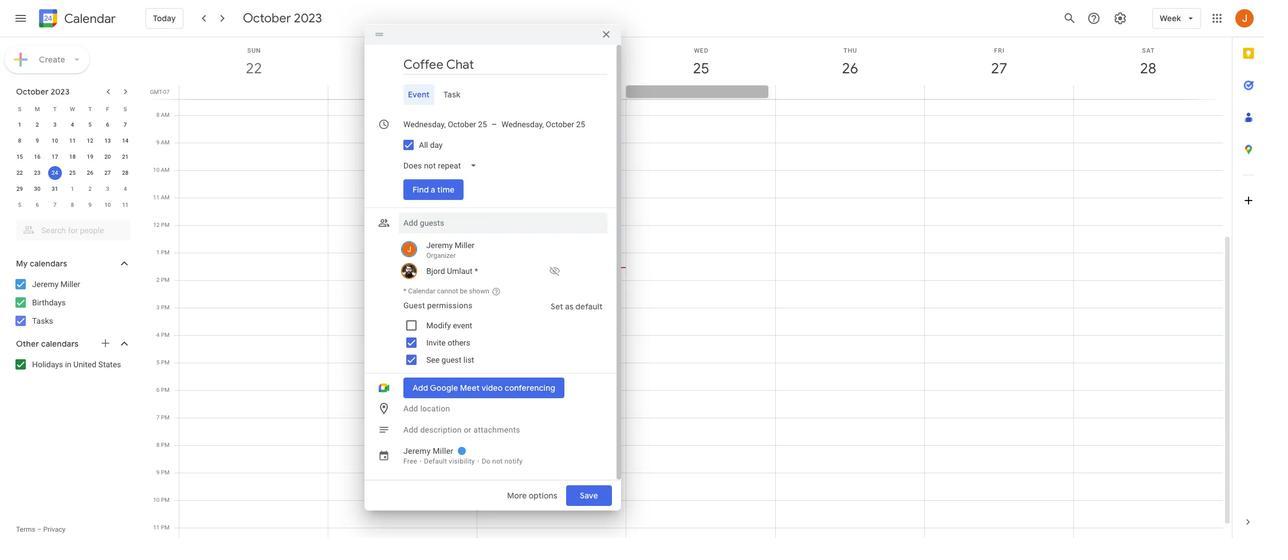 Task type: describe. For each thing, give the bounding box(es) containing it.
to element
[[492, 120, 497, 129]]

8 for 8 pm
[[156, 442, 160, 448]]

calendar heading
[[62, 11, 116, 27]]

jeremy inside the my calendars 'list'
[[32, 280, 59, 289]]

thu
[[844, 47, 858, 54]]

24
[[52, 170, 58, 176]]

7 for 7 pm
[[156, 414, 160, 421]]

grid containing 22
[[147, 37, 1232, 538]]

october 2023 grid
[[11, 101, 134, 213]]

list
[[464, 355, 474, 364]]

0 horizontal spatial 1
[[18, 122, 21, 128]]

pm for 8 pm
[[161, 442, 170, 448]]

am for 11 am
[[161, 194, 170, 201]]

1 horizontal spatial –
[[492, 120, 497, 129]]

25 element
[[66, 166, 79, 180]]

11 for 11 am
[[153, 194, 159, 201]]

pm for 5 pm
[[161, 359, 170, 366]]

do
[[482, 457, 491, 465]]

16
[[34, 154, 41, 160]]

birthdays
[[32, 298, 66, 307]]

gmt-07
[[150, 89, 170, 95]]

18
[[69, 154, 76, 160]]

a
[[431, 185, 435, 195]]

0 vertical spatial 5
[[88, 122, 92, 128]]

11 for 11 element
[[69, 138, 76, 144]]

18 element
[[66, 150, 79, 164]]

3 pm
[[156, 304, 170, 311]]

7 for november 7 element
[[53, 202, 57, 208]]

november 1 element
[[66, 182, 79, 196]]

21
[[122, 154, 129, 160]]

0 vertical spatial 27
[[991, 59, 1007, 78]]

10 for 10 am
[[153, 167, 159, 173]]

default
[[576, 301, 603, 312]]

26 element
[[83, 166, 97, 180]]

1 horizontal spatial 26
[[841, 59, 858, 78]]

november 6 element
[[30, 198, 44, 212]]

1 t from the left
[[53, 106, 57, 112]]

19 element
[[83, 150, 97, 164]]

22 element
[[13, 166, 27, 180]]

23 element
[[30, 166, 44, 180]]

bjord umlaut *
[[426, 266, 478, 276]]

default visibility
[[424, 457, 475, 465]]

24, today element
[[48, 166, 62, 180]]

31 element
[[48, 182, 62, 196]]

jeremy inside jeremy miller organizer
[[426, 241, 453, 250]]

find a time button
[[404, 176, 464, 203]]

10 for 10 element
[[52, 138, 58, 144]]

12 for 12
[[87, 138, 93, 144]]

guest
[[442, 355, 462, 364]]

07
[[163, 89, 170, 95]]

terms – privacy
[[16, 526, 66, 534]]

11 pm
[[153, 524, 170, 531]]

10 am
[[153, 167, 170, 173]]

0 vertical spatial 6
[[106, 122, 109, 128]]

see
[[426, 355, 440, 364]]

other calendars
[[16, 339, 79, 349]]

11 for 11 pm
[[153, 524, 160, 531]]

0 vertical spatial calendar
[[64, 11, 116, 27]]

see guest list
[[426, 355, 474, 364]]

bjord
[[426, 266, 445, 276]]

31
[[52, 186, 58, 192]]

create
[[39, 54, 65, 65]]

6 for november 6 element on the left top of page
[[36, 202, 39, 208]]

do not notify
[[482, 457, 523, 465]]

my calendars list
[[2, 275, 142, 330]]

all day
[[419, 140, 443, 150]]

4 cell from the left
[[776, 85, 925, 99]]

as
[[565, 301, 574, 312]]

1 for the november 1 'element' at the top left
[[71, 186, 74, 192]]

notify
[[505, 457, 523, 465]]

2 s from the left
[[124, 106, 127, 112]]

bjord umlaut tree item
[[399, 262, 608, 280]]

november 10 element
[[101, 198, 115, 212]]

tasks
[[32, 316, 53, 326]]

10 for 10 pm
[[153, 497, 160, 503]]

13 element
[[101, 134, 115, 148]]

5 for 5 pm
[[156, 359, 160, 366]]

pm for 2 pm
[[161, 277, 170, 283]]

0 vertical spatial 2
[[36, 122, 39, 128]]

28 link
[[1135, 56, 1162, 82]]

10 element
[[48, 134, 62, 148]]

privacy
[[43, 526, 66, 534]]

25 inside wed 25
[[692, 59, 709, 78]]

modify
[[426, 321, 451, 330]]

2 cell from the left
[[328, 85, 477, 99]]

2 pm
[[156, 277, 170, 283]]

main drawer image
[[14, 11, 28, 25]]

my calendars
[[16, 259, 67, 269]]

12 for 12 pm
[[153, 222, 160, 228]]

0 horizontal spatial 3
[[53, 122, 57, 128]]

permissions
[[427, 301, 473, 310]]

attachments
[[474, 425, 520, 434]]

find a time
[[413, 185, 455, 195]]

3 cell from the left
[[477, 85, 626, 99]]

wed
[[694, 47, 709, 54]]

0 vertical spatial 22
[[245, 59, 261, 78]]

4 pm
[[156, 332, 170, 338]]

terms link
[[16, 526, 35, 534]]

event button
[[404, 84, 434, 105]]

wed 25
[[692, 47, 709, 78]]

description
[[420, 425, 462, 434]]

row containing s
[[11, 101, 134, 117]]

guests invited to this event. tree
[[399, 238, 608, 280]]

* calendar cannot be shown
[[404, 287, 489, 295]]

all
[[419, 140, 428, 150]]

free
[[404, 457, 417, 465]]

other calendars button
[[2, 335, 142, 353]]

my
[[16, 259, 28, 269]]

row containing 1
[[11, 117, 134, 133]]

17
[[52, 154, 58, 160]]

2 t from the left
[[88, 106, 92, 112]]

pm for 9 pm
[[161, 469, 170, 476]]

states
[[98, 360, 121, 369]]

27 link
[[986, 56, 1013, 82]]

1 horizontal spatial calendar
[[408, 287, 435, 295]]

week
[[1160, 13, 1181, 24]]

Search for people text field
[[23, 220, 124, 241]]

0 horizontal spatial 2023
[[51, 87, 70, 97]]

task button
[[439, 84, 465, 105]]

add for add location
[[404, 404, 418, 413]]

terms
[[16, 526, 35, 534]]

27 element
[[101, 166, 115, 180]]

0 vertical spatial october 2023
[[243, 10, 322, 26]]

w
[[70, 106, 75, 112]]

pm for 11 pm
[[161, 524, 170, 531]]

umlaut
[[447, 266, 473, 276]]

november 2 element
[[83, 182, 97, 196]]

my calendars button
[[2, 254, 142, 273]]

invite others
[[426, 338, 470, 347]]

set as default
[[551, 301, 603, 312]]

november 5 element
[[13, 198, 27, 212]]

10 for november 10 element
[[104, 202, 111, 208]]

jeremy miller, organizer tree item
[[399, 238, 608, 262]]

sat
[[1142, 47, 1155, 54]]

jeremy miller inside the my calendars 'list'
[[32, 280, 80, 289]]

4 for 4 pm
[[156, 332, 160, 338]]

row containing 5
[[11, 197, 134, 213]]

today
[[153, 13, 176, 24]]

29 element
[[13, 182, 27, 196]]

22 link
[[241, 56, 267, 82]]

1 cell from the left
[[179, 85, 328, 99]]

4 for november 4 element
[[124, 186, 127, 192]]

not
[[492, 457, 503, 465]]

13
[[104, 138, 111, 144]]

8 am
[[156, 112, 170, 118]]

9 for november 9 element
[[88, 202, 92, 208]]

9 am
[[156, 139, 170, 146]]

row group containing 1
[[11, 117, 134, 213]]

15
[[16, 154, 23, 160]]



Task type: locate. For each thing, give the bounding box(es) containing it.
1 horizontal spatial 7
[[124, 122, 127, 128]]

29
[[16, 186, 23, 192]]

30 element
[[30, 182, 44, 196]]

4 pm from the top
[[161, 304, 170, 311]]

add other calendars image
[[100, 338, 111, 349]]

3 am from the top
[[161, 167, 170, 173]]

9 for 9 pm
[[156, 469, 160, 476]]

12 pm
[[153, 222, 170, 228]]

0 vertical spatial add
[[404, 404, 418, 413]]

cell down 22 link
[[179, 85, 328, 99]]

5 up 6 pm
[[156, 359, 160, 366]]

11 down november 4 element
[[122, 202, 129, 208]]

time
[[437, 185, 455, 195]]

s right f
[[124, 106, 127, 112]]

12 pm from the top
[[161, 524, 170, 531]]

4 down w
[[71, 122, 74, 128]]

am for 8 am
[[161, 112, 170, 118]]

calendars up in
[[41, 339, 79, 349]]

3 pm from the top
[[161, 277, 170, 283]]

show schedule of bjord umlaut image
[[546, 262, 564, 280]]

october 2023
[[243, 10, 322, 26], [16, 87, 70, 97]]

1 vertical spatial 2
[[88, 186, 92, 192]]

0 vertical spatial 2023
[[294, 10, 322, 26]]

7 up 8 pm
[[156, 414, 160, 421]]

am down 07
[[161, 112, 170, 118]]

0 vertical spatial 7
[[124, 122, 127, 128]]

november 11 element
[[118, 198, 132, 212]]

2 down the 26 element on the top
[[88, 186, 92, 192]]

1 vertical spatial calendar
[[408, 287, 435, 295]]

0 horizontal spatial jeremy miller
[[32, 280, 80, 289]]

12 element
[[83, 134, 97, 148]]

1 for 1 pm
[[156, 249, 160, 256]]

row down 11 element
[[11, 149, 134, 165]]

row down the november 1 'element' at the top left
[[11, 197, 134, 213]]

2023
[[294, 10, 322, 26], [51, 87, 70, 97]]

cell up end date text box
[[477, 85, 626, 99]]

24 cell
[[46, 165, 64, 181]]

–
[[492, 120, 497, 129], [37, 526, 42, 534]]

25 link
[[688, 56, 714, 82]]

10 up 11 am
[[153, 167, 159, 173]]

1 vertical spatial jeremy
[[32, 280, 59, 289]]

cell down 26 link on the right
[[776, 85, 925, 99]]

or
[[464, 425, 472, 434]]

pm
[[161, 222, 170, 228], [161, 249, 170, 256], [161, 277, 170, 283], [161, 304, 170, 311], [161, 332, 170, 338], [161, 359, 170, 366], [161, 387, 170, 393], [161, 414, 170, 421], [161, 442, 170, 448], [161, 469, 170, 476], [161, 497, 170, 503], [161, 524, 170, 531]]

8 down gmt-
[[156, 112, 159, 118]]

0 vertical spatial 25
[[692, 59, 709, 78]]

2 vertical spatial 5
[[156, 359, 160, 366]]

1 vertical spatial 1
[[71, 186, 74, 192]]

28 down sat
[[1140, 59, 1156, 78]]

End date text field
[[502, 117, 585, 131]]

0 horizontal spatial –
[[37, 526, 42, 534]]

row group
[[11, 117, 134, 213]]

organizer
[[426, 252, 456, 260]]

fri 27
[[991, 47, 1007, 78]]

28 down the 21 element
[[122, 170, 129, 176]]

5 pm
[[156, 359, 170, 366]]

3 for november 3 element
[[106, 186, 109, 192]]

Start date text field
[[404, 117, 487, 131]]

12 up 19
[[87, 138, 93, 144]]

pm for 3 pm
[[161, 304, 170, 311]]

1 inside 'element'
[[71, 186, 74, 192]]

jeremy up free
[[404, 446, 431, 456]]

1 horizontal spatial 5
[[88, 122, 92, 128]]

cell down '28' link
[[1074, 85, 1223, 99]]

1 vertical spatial calendars
[[41, 339, 79, 349]]

s left m
[[18, 106, 21, 112]]

0 vertical spatial *
[[475, 266, 478, 276]]

privacy link
[[43, 526, 66, 534]]

6 cell from the left
[[1074, 85, 1223, 99]]

3 up 10 element
[[53, 122, 57, 128]]

1 horizontal spatial 28
[[1140, 59, 1156, 78]]

2 vertical spatial 2
[[156, 277, 160, 283]]

0 horizontal spatial calendar
[[64, 11, 116, 27]]

0 vertical spatial jeremy
[[426, 241, 453, 250]]

1 add from the top
[[404, 404, 418, 413]]

5 for november 5 element
[[18, 202, 21, 208]]

miller inside the my calendars 'list'
[[60, 280, 80, 289]]

sun
[[247, 47, 261, 54]]

pm up 4 pm
[[161, 304, 170, 311]]

9 up 16
[[36, 138, 39, 144]]

day
[[430, 140, 443, 150]]

november 8 element
[[66, 198, 79, 212]]

25 inside row
[[69, 170, 76, 176]]

8 down the november 1 'element' at the top left
[[71, 202, 74, 208]]

pm up 2 pm at the left bottom of page
[[161, 249, 170, 256]]

grid
[[147, 37, 1232, 538]]

add for add description or attachments
[[404, 425, 418, 434]]

1 vertical spatial *
[[404, 287, 406, 295]]

pm up 8 pm
[[161, 414, 170, 421]]

october 2023 up m
[[16, 87, 70, 97]]

0 horizontal spatial t
[[53, 106, 57, 112]]

1 vertical spatial october
[[16, 87, 49, 97]]

pm for 6 pm
[[161, 387, 170, 393]]

0 horizontal spatial 2
[[36, 122, 39, 128]]

settings menu image
[[1114, 11, 1127, 25]]

1 vertical spatial 2023
[[51, 87, 70, 97]]

2 vertical spatial jeremy
[[404, 446, 431, 456]]

4 am from the top
[[161, 194, 170, 201]]

14
[[122, 138, 129, 144]]

november 7 element
[[48, 198, 62, 212]]

2 for 2 pm
[[156, 277, 160, 283]]

invite
[[426, 338, 446, 347]]

1 horizontal spatial 4
[[124, 186, 127, 192]]

row up 11 element
[[11, 101, 134, 117]]

* up the guest
[[404, 287, 406, 295]]

pm for 7 pm
[[161, 414, 170, 421]]

pm down 10 pm
[[161, 524, 170, 531]]

5 inside grid
[[156, 359, 160, 366]]

6 down f
[[106, 122, 109, 128]]

1 vertical spatial add
[[404, 425, 418, 434]]

2 horizontal spatial 7
[[156, 414, 160, 421]]

cell down "27" link
[[925, 85, 1074, 99]]

9 up 10 pm
[[156, 469, 160, 476]]

row containing 29
[[11, 181, 134, 197]]

create button
[[5, 46, 89, 73]]

0 horizontal spatial 5
[[18, 202, 21, 208]]

1 up 15
[[18, 122, 21, 128]]

row up november 8 element
[[11, 181, 134, 197]]

7 down 31 element
[[53, 202, 57, 208]]

1 horizontal spatial jeremy miller
[[404, 446, 454, 456]]

default
[[424, 457, 447, 465]]

10 up 11 pm
[[153, 497, 160, 503]]

0 vertical spatial 3
[[53, 122, 57, 128]]

set
[[551, 301, 563, 312]]

0 horizontal spatial 26
[[87, 170, 93, 176]]

others
[[448, 338, 470, 347]]

26 inside the 26 element
[[87, 170, 93, 176]]

0 horizontal spatial *
[[404, 287, 406, 295]]

calendars for my calendars
[[30, 259, 67, 269]]

10
[[52, 138, 58, 144], [153, 167, 159, 173], [104, 202, 111, 208], [153, 497, 160, 503]]

3 up 4 pm
[[156, 304, 160, 311]]

4 down 3 pm
[[156, 332, 160, 338]]

30
[[34, 186, 41, 192]]

1 horizontal spatial 6
[[106, 122, 109, 128]]

am up 12 pm
[[161, 194, 170, 201]]

t left f
[[88, 106, 92, 112]]

1 horizontal spatial miller
[[433, 446, 454, 456]]

sun 22
[[245, 47, 261, 78]]

12
[[87, 138, 93, 144], [153, 222, 160, 228]]

27 inside row
[[104, 170, 111, 176]]

1 horizontal spatial october
[[243, 10, 291, 26]]

0 vertical spatial 1
[[18, 122, 21, 128]]

row containing 15
[[11, 149, 134, 165]]

8 up 9 pm
[[156, 442, 160, 448]]

jeremy up the "organizer"
[[426, 241, 453, 250]]

t left w
[[53, 106, 57, 112]]

26 down thu
[[841, 59, 858, 78]]

7 pm
[[156, 414, 170, 421]]

jeremy miller up default
[[404, 446, 454, 456]]

22 inside 22 element
[[16, 170, 23, 176]]

pm up 5 pm
[[161, 332, 170, 338]]

am for 10 am
[[161, 167, 170, 173]]

1 pm from the top
[[161, 222, 170, 228]]

calendar element
[[37, 7, 116, 32]]

miller inside jeremy miller organizer
[[455, 241, 475, 250]]

11 element
[[66, 134, 79, 148]]

thu 26
[[841, 47, 858, 78]]

22 down 15 element
[[16, 170, 23, 176]]

9 pm from the top
[[161, 442, 170, 448]]

pm up 1 pm
[[161, 222, 170, 228]]

pm for 1 pm
[[161, 249, 170, 256]]

event
[[408, 89, 430, 100]]

2 am from the top
[[161, 139, 170, 146]]

0 horizontal spatial 7
[[53, 202, 57, 208]]

1 vertical spatial 7
[[53, 202, 57, 208]]

calendars right my at the top left of the page
[[30, 259, 67, 269]]

0 vertical spatial miller
[[455, 241, 475, 250]]

9 up 10 am
[[156, 139, 159, 146]]

f
[[106, 106, 109, 112]]

25 down 18 element
[[69, 170, 76, 176]]

2 horizontal spatial 4
[[156, 332, 160, 338]]

0 horizontal spatial 25
[[69, 170, 76, 176]]

Guests text field
[[404, 213, 603, 233]]

6 pm
[[156, 387, 170, 393]]

17 element
[[48, 150, 62, 164]]

m
[[35, 106, 40, 112]]

11 down 10 am
[[153, 194, 159, 201]]

guest
[[404, 301, 425, 310]]

1 vertical spatial 4
[[124, 186, 127, 192]]

gmt-
[[150, 89, 163, 95]]

calendar up the guest
[[408, 287, 435, 295]]

2 horizontal spatial miller
[[455, 241, 475, 250]]

0 vertical spatial jeremy miller
[[32, 280, 80, 289]]

9 down november 2 element at left top
[[88, 202, 92, 208]]

1 horizontal spatial 3
[[106, 186, 109, 192]]

11 up 18
[[69, 138, 76, 144]]

fri
[[994, 47, 1005, 54]]

tab list
[[1233, 37, 1264, 506], [374, 84, 608, 105]]

1 horizontal spatial 1
[[71, 186, 74, 192]]

cell
[[179, 85, 328, 99], [328, 85, 477, 99], [477, 85, 626, 99], [776, 85, 925, 99], [925, 85, 1074, 99], [1074, 85, 1223, 99]]

1 horizontal spatial october 2023
[[243, 10, 322, 26]]

6 down 5 pm
[[156, 387, 160, 393]]

group containing guest permissions
[[399, 296, 608, 369]]

sat 28
[[1140, 47, 1156, 78]]

2 vertical spatial 1
[[156, 249, 160, 256]]

pm for 10 pm
[[161, 497, 170, 503]]

miller up default visibility
[[433, 446, 454, 456]]

row down 25 "link" at the right of page
[[174, 85, 1232, 99]]

3 for 3 pm
[[156, 304, 160, 311]]

28
[[1140, 59, 1156, 78], [122, 170, 129, 176]]

22 down sun
[[245, 59, 261, 78]]

1 horizontal spatial *
[[475, 266, 478, 276]]

*
[[475, 266, 478, 276], [404, 287, 406, 295]]

28 element
[[118, 166, 132, 180]]

miller up the "organizer"
[[455, 241, 475, 250]]

1 horizontal spatial 2
[[88, 186, 92, 192]]

16 element
[[30, 150, 44, 164]]

12 down 11 am
[[153, 222, 160, 228]]

cell up 'start date' text field at the top left of page
[[328, 85, 477, 99]]

1 vertical spatial 5
[[18, 202, 21, 208]]

8 pm
[[156, 442, 170, 448]]

holidays
[[32, 360, 63, 369]]

15 element
[[13, 150, 27, 164]]

0 horizontal spatial october 2023
[[16, 87, 70, 97]]

0 horizontal spatial 6
[[36, 202, 39, 208]]

4
[[71, 122, 74, 128], [124, 186, 127, 192], [156, 332, 160, 338]]

2 down m
[[36, 122, 39, 128]]

11 for the november 11 element
[[122, 202, 129, 208]]

1 vertical spatial 6
[[36, 202, 39, 208]]

19
[[87, 154, 93, 160]]

20 element
[[101, 150, 115, 164]]

shown
[[469, 287, 489, 295]]

1 vertical spatial 28
[[122, 170, 129, 176]]

26 down 19 element
[[87, 170, 93, 176]]

am down 8 am
[[161, 139, 170, 146]]

row down 18 element
[[11, 165, 134, 181]]

None field
[[399, 155, 486, 176]]

9 for 9 am
[[156, 139, 159, 146]]

set as default button
[[546, 296, 608, 317]]

0 horizontal spatial 28
[[122, 170, 129, 176]]

pm up 6 pm
[[161, 359, 170, 366]]

6 pm from the top
[[161, 359, 170, 366]]

visibility
[[449, 457, 475, 465]]

holidays in united states
[[32, 360, 121, 369]]

2 vertical spatial miller
[[433, 446, 454, 456]]

* inside bjord umlaut tree item
[[475, 266, 478, 276]]

None search field
[[0, 216, 142, 241]]

event
[[453, 321, 472, 330]]

group
[[399, 296, 608, 369]]

1 vertical spatial –
[[37, 526, 42, 534]]

7 pm from the top
[[161, 387, 170, 393]]

– left end date text box
[[492, 120, 497, 129]]

11
[[69, 138, 76, 144], [153, 194, 159, 201], [122, 202, 129, 208], [153, 524, 160, 531]]

10 pm from the top
[[161, 469, 170, 476]]

cannot
[[437, 287, 458, 295]]

* right umlaut
[[475, 266, 478, 276]]

0 vertical spatial 4
[[71, 122, 74, 128]]

row containing 8
[[11, 133, 134, 149]]

0 horizontal spatial 4
[[71, 122, 74, 128]]

october up m
[[16, 87, 49, 97]]

0 horizontal spatial october
[[16, 87, 49, 97]]

november 9 element
[[83, 198, 97, 212]]

8 pm from the top
[[161, 414, 170, 421]]

10 up 17
[[52, 138, 58, 144]]

0 horizontal spatial miller
[[60, 280, 80, 289]]

pm up 3 pm
[[161, 277, 170, 283]]

miller down my calendars dropdown button
[[60, 280, 80, 289]]

2 horizontal spatial 6
[[156, 387, 160, 393]]

pm down 8 pm
[[161, 469, 170, 476]]

other
[[16, 339, 39, 349]]

guest permissions
[[404, 301, 473, 310]]

11 pm from the top
[[161, 497, 170, 503]]

7 up 14
[[124, 122, 127, 128]]

pm for 12 pm
[[161, 222, 170, 228]]

calendar
[[64, 11, 116, 27], [408, 287, 435, 295]]

9 inside november 9 element
[[88, 202, 92, 208]]

5 cell from the left
[[925, 85, 1074, 99]]

0 vertical spatial 12
[[87, 138, 93, 144]]

jeremy miller organizer
[[426, 241, 475, 260]]

calendars
[[30, 259, 67, 269], [41, 339, 79, 349]]

find
[[413, 185, 429, 195]]

12 inside row
[[87, 138, 93, 144]]

1 horizontal spatial 12
[[153, 222, 160, 228]]

row containing 22
[[11, 165, 134, 181]]

28 inside row
[[122, 170, 129, 176]]

10 pm
[[153, 497, 170, 503]]

1 horizontal spatial tab list
[[1233, 37, 1264, 506]]

2 horizontal spatial 5
[[156, 359, 160, 366]]

2 for november 2 element at left top
[[88, 186, 92, 192]]

modify event
[[426, 321, 472, 330]]

2 add from the top
[[404, 425, 418, 434]]

jeremy up birthdays
[[32, 280, 59, 289]]

1 horizontal spatial 25
[[692, 59, 709, 78]]

11 down 10 pm
[[153, 524, 160, 531]]

8 for 8 am
[[156, 112, 159, 118]]

6 down 30 element
[[36, 202, 39, 208]]

6 inside grid
[[156, 387, 160, 393]]

0 horizontal spatial s
[[18, 106, 21, 112]]

7
[[124, 122, 127, 128], [53, 202, 57, 208], [156, 414, 160, 421]]

6 for 6 pm
[[156, 387, 160, 393]]

1 vertical spatial jeremy miller
[[404, 446, 454, 456]]

0 horizontal spatial 12
[[87, 138, 93, 144]]

8 up 15
[[18, 138, 21, 144]]

2 vertical spatial 3
[[156, 304, 160, 311]]

row down w
[[11, 117, 134, 133]]

tab list containing event
[[374, 84, 608, 105]]

october 2023 up sun
[[243, 10, 322, 26]]

0 vertical spatial october
[[243, 10, 291, 26]]

1 vertical spatial 26
[[87, 170, 93, 176]]

1 vertical spatial october 2023
[[16, 87, 70, 97]]

1 horizontal spatial 27
[[991, 59, 1007, 78]]

november 4 element
[[118, 182, 132, 196]]

add left location
[[404, 404, 418, 413]]

5 up '12' element on the left top of the page
[[88, 122, 92, 128]]

0 horizontal spatial 27
[[104, 170, 111, 176]]

jeremy miller up birthdays
[[32, 280, 80, 289]]

1 vertical spatial 22
[[16, 170, 23, 176]]

Add title text field
[[404, 56, 608, 73]]

row up 18
[[11, 133, 134, 149]]

27 down 20 element
[[104, 170, 111, 176]]

1 horizontal spatial t
[[88, 106, 92, 112]]

12 inside grid
[[153, 222, 160, 228]]

10 down november 3 element
[[104, 202, 111, 208]]

pm down 9 pm
[[161, 497, 170, 503]]

2 vertical spatial 4
[[156, 332, 160, 338]]

0 vertical spatial –
[[492, 120, 497, 129]]

25 down wed at top
[[692, 59, 709, 78]]

week button
[[1153, 5, 1201, 32]]

october up sun
[[243, 10, 291, 26]]

calendars for other calendars
[[41, 339, 79, 349]]

1 horizontal spatial 22
[[245, 59, 261, 78]]

today button
[[146, 5, 183, 32]]

5 down 29 element at the top left of the page
[[18, 202, 21, 208]]

pm for 4 pm
[[161, 332, 170, 338]]

0 horizontal spatial tab list
[[374, 84, 608, 105]]

be
[[460, 287, 467, 295]]

2 vertical spatial 6
[[156, 387, 160, 393]]

20
[[104, 154, 111, 160]]

1 s from the left
[[18, 106, 21, 112]]

pm up 7 pm
[[161, 387, 170, 393]]

united
[[73, 360, 96, 369]]

2 pm from the top
[[161, 249, 170, 256]]

2 horizontal spatial 3
[[156, 304, 160, 311]]

1 am from the top
[[161, 112, 170, 118]]

21 element
[[118, 150, 132, 164]]

am down 9 am
[[161, 167, 170, 173]]

0 vertical spatial 28
[[1140, 59, 1156, 78]]

pm up 9 pm
[[161, 442, 170, 448]]

location
[[420, 404, 450, 413]]

2 horizontal spatial 1
[[156, 249, 160, 256]]

1 down 25 element
[[71, 186, 74, 192]]

2 vertical spatial 7
[[156, 414, 160, 421]]

8 for november 8 element
[[71, 202, 74, 208]]

27
[[991, 59, 1007, 78], [104, 170, 111, 176]]

0 vertical spatial calendars
[[30, 259, 67, 269]]

11 am
[[153, 194, 170, 201]]

row
[[174, 85, 1232, 99], [11, 101, 134, 117], [11, 117, 134, 133], [11, 133, 134, 149], [11, 149, 134, 165], [11, 165, 134, 181], [11, 181, 134, 197], [11, 197, 134, 213]]

1 vertical spatial miller
[[60, 280, 80, 289]]

add down add location on the bottom
[[404, 425, 418, 434]]

am for 9 am
[[161, 139, 170, 146]]

5 pm from the top
[[161, 332, 170, 338]]

2 up 3 pm
[[156, 277, 160, 283]]

22
[[245, 59, 261, 78], [16, 170, 23, 176]]

november 3 element
[[101, 182, 115, 196]]

14 element
[[118, 134, 132, 148]]

4 down 28 element
[[124, 186, 127, 192]]

23
[[34, 170, 41, 176]]



Task type: vqa. For each thing, say whether or not it's contained in the screenshot.
left 5
yes



